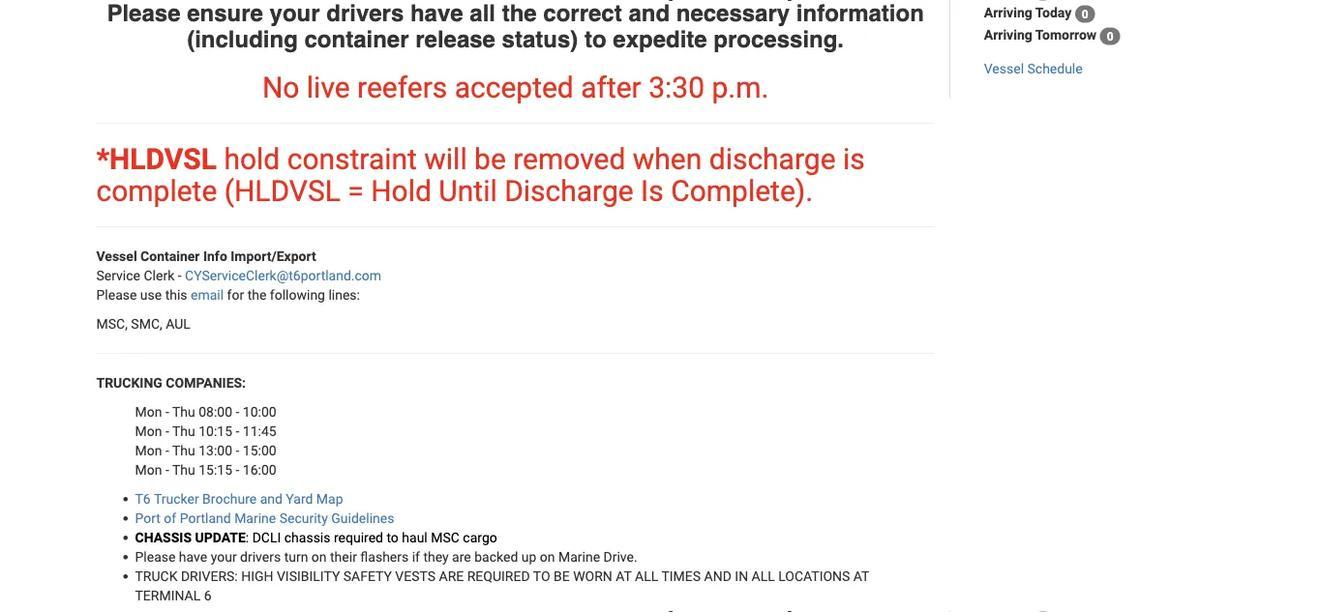 Task type: locate. For each thing, give the bounding box(es) containing it.
0 horizontal spatial will
[[424, 142, 467, 176]]

shed
[[488, 0, 543, 1]]

1 horizontal spatial all
[[752, 569, 775, 585]]

to down closes
[[585, 26, 607, 52]]

1 horizontal spatial to
[[585, 26, 607, 52]]

guidelines
[[331, 511, 394, 527]]

ensure
[[187, 0, 263, 27]]

0 horizontal spatial vessel
[[96, 248, 137, 264]]

- up this
[[178, 268, 182, 284]]

2 mon from the top
[[135, 424, 162, 439]]

1 horizontal spatial marine
[[559, 549, 600, 565]]

p.m.
[[712, 70, 769, 105]]

thu left '13:00' on the bottom of page
[[172, 443, 195, 459]]

0 up tomorrow
[[1082, 7, 1089, 21]]

1 vertical spatial please
[[96, 287, 137, 303]]

0 horizontal spatial on
[[312, 549, 327, 565]]

0 vertical spatial be
[[753, 0, 780, 1]]

0 vertical spatial will
[[709, 0, 747, 1]]

arriving up vessel schedule
[[984, 27, 1033, 43]]

1 vertical spatial vessel
[[96, 248, 137, 264]]

tomorrow
[[1036, 27, 1097, 43]]

2 on from the left
[[540, 549, 555, 565]]

be up processing.
[[753, 0, 780, 1]]

your inside t6 trucker brochure and yard map port of portland marine security guidelines chassis update : dcli chassis required to haul msc cargo please have your drivers turn on their flashers if they are backed up on marine drive. truck drivers: high visibility safety vests are required to be worn at all times and in all locations at terminal 6
[[211, 549, 237, 565]]

-
[[178, 268, 182, 284], [165, 404, 169, 420], [236, 404, 239, 420], [165, 424, 169, 439], [236, 424, 239, 439], [165, 443, 169, 459], [236, 443, 239, 459], [165, 462, 169, 478], [236, 462, 239, 478]]

on right up
[[540, 549, 555, 565]]

visibility
[[277, 569, 340, 585]]

1 vertical spatial be
[[474, 142, 506, 176]]

marine up worn
[[559, 549, 600, 565]]

be down accepted
[[474, 142, 506, 176]]

container
[[140, 248, 200, 264]]

0 vertical spatial marine
[[234, 511, 276, 527]]

chassis
[[135, 530, 192, 546]]

at down drive.
[[616, 569, 632, 585]]

truck
[[135, 569, 178, 585]]

4pm
[[655, 0, 703, 1]]

at right locations at the right of the page
[[854, 569, 870, 585]]

drivers up live
[[326, 0, 404, 27]]

0 horizontal spatial 0
[[1082, 7, 1089, 21]]

cyserviceclerk@t6portland.com link
[[185, 268, 382, 284]]

update
[[195, 530, 246, 546]]

are
[[452, 549, 471, 565]]

please up truck
[[135, 549, 176, 565]]

the left 'blue'
[[393, 0, 428, 1]]

to inside trucks that arrive before the blue shed closes at 4pm will be processed. please ensure your drivers have all the correct and necessary information (including container release status) to expedite processing.
[[585, 26, 607, 52]]

import/export
[[231, 248, 316, 264]]

drivers up 'high'
[[240, 549, 281, 565]]

thu down 'trucking companies:'
[[172, 404, 195, 420]]

1 horizontal spatial and
[[629, 0, 670, 27]]

0 horizontal spatial the
[[248, 287, 267, 303]]

1 horizontal spatial have
[[410, 0, 463, 27]]

lines:
[[329, 287, 360, 303]]

before
[[316, 0, 387, 1]]

to
[[533, 569, 550, 585]]

service
[[96, 268, 140, 284]]

4 thu from the top
[[172, 462, 195, 478]]

your right ensure
[[270, 0, 320, 27]]

haul
[[402, 530, 428, 546]]

1 vertical spatial have
[[179, 549, 207, 565]]

will down reefers
[[424, 142, 467, 176]]

have up drivers:
[[179, 549, 207, 565]]

0 right tomorrow
[[1107, 30, 1114, 43]]

all right in
[[752, 569, 775, 585]]

13:00
[[199, 443, 232, 459]]

thu up trucker
[[172, 462, 195, 478]]

security
[[279, 511, 328, 527]]

4 mon from the top
[[135, 462, 162, 478]]

1 horizontal spatial will
[[709, 0, 747, 1]]

2 at from the left
[[854, 569, 870, 585]]

1 vertical spatial drivers
[[240, 549, 281, 565]]

when
[[633, 142, 702, 176]]

live
[[307, 70, 350, 105]]

0 horizontal spatial and
[[260, 491, 283, 507]]

vessel inside vessel container info import/export service clerk - cyserviceclerk@t6portland.com please use this email for the following lines:
[[96, 248, 137, 264]]

1 horizontal spatial at
[[854, 569, 870, 585]]

3 mon from the top
[[135, 443, 162, 459]]

please left that
[[107, 0, 181, 27]]

0 horizontal spatial at
[[616, 569, 632, 585]]

cyserviceclerk@t6portland.com
[[185, 268, 382, 284]]

1 horizontal spatial 0
[[1107, 30, 1114, 43]]

have left all
[[410, 0, 463, 27]]

0 vertical spatial have
[[410, 0, 463, 27]]

the right for
[[248, 287, 267, 303]]

0 horizontal spatial be
[[474, 142, 506, 176]]

(hldvsl
[[224, 174, 341, 208]]

1 horizontal spatial drivers
[[326, 0, 404, 27]]

hold
[[224, 142, 280, 176]]

at
[[616, 569, 632, 585], [854, 569, 870, 585]]

your down the update
[[211, 549, 237, 565]]

drive.
[[604, 549, 638, 565]]

10:00
[[243, 404, 277, 420]]

0 horizontal spatial drivers
[[240, 549, 281, 565]]

on up the visibility
[[312, 549, 327, 565]]

and up port of portland marine security guidelines link
[[260, 491, 283, 507]]

please
[[107, 0, 181, 27], [96, 287, 137, 303], [135, 549, 176, 565]]

16:00
[[243, 462, 277, 478]]

0 vertical spatial your
[[270, 0, 320, 27]]

2 all from the left
[[752, 569, 775, 585]]

0 vertical spatial arriving
[[984, 5, 1033, 21]]

3 thu from the top
[[172, 443, 195, 459]]

mon
[[135, 404, 162, 420], [135, 424, 162, 439], [135, 443, 162, 459], [135, 462, 162, 478]]

0
[[1082, 7, 1089, 21], [1107, 30, 1114, 43]]

0 vertical spatial please
[[107, 0, 181, 27]]

1 all from the left
[[635, 569, 659, 585]]

hold
[[371, 174, 432, 208]]

will
[[709, 0, 747, 1], [424, 142, 467, 176]]

closes
[[549, 0, 622, 1]]

=
[[348, 174, 364, 208]]

vessel up service
[[96, 248, 137, 264]]

will inside "hold constraint will be removed when discharge is complete (hldvsl = hold until discharge is complete)."
[[424, 142, 467, 176]]

have inside t6 trucker brochure and yard map port of portland marine security guidelines chassis update : dcli chassis required to haul msc cargo please have your drivers turn on their flashers if they are backed up on marine drive. truck drivers: high visibility safety vests are required to be worn at all times and in all locations at terminal 6
[[179, 549, 207, 565]]

msc
[[431, 530, 460, 546]]

10:15
[[199, 424, 232, 439]]

to
[[585, 26, 607, 52], [387, 530, 399, 546]]

0 horizontal spatial your
[[211, 549, 237, 565]]

0 vertical spatial vessel
[[984, 61, 1024, 77]]

marine up : at bottom
[[234, 511, 276, 527]]

and right closes
[[629, 0, 670, 27]]

1 arriving from the top
[[984, 5, 1033, 21]]

discharge
[[709, 142, 836, 176]]

15:15
[[199, 462, 232, 478]]

1 vertical spatial your
[[211, 549, 237, 565]]

1 at from the left
[[616, 569, 632, 585]]

are
[[439, 569, 464, 585]]

0 vertical spatial drivers
[[326, 0, 404, 27]]

vessel schedule
[[984, 61, 1083, 77]]

their
[[330, 549, 357, 565]]

1 thu from the top
[[172, 404, 195, 420]]

to up 'flashers' at the left
[[387, 530, 399, 546]]

1 horizontal spatial your
[[270, 0, 320, 27]]

all down drive.
[[635, 569, 659, 585]]

2 thu from the top
[[172, 424, 195, 439]]

0 horizontal spatial have
[[179, 549, 207, 565]]

marine
[[234, 511, 276, 527], [559, 549, 600, 565]]

this
[[165, 287, 187, 303]]

t6 trucker brochure and yard map link
[[135, 491, 343, 507]]

will right 4pm
[[709, 0, 747, 1]]

0 vertical spatial and
[[629, 0, 670, 27]]

vessel container info import/export service clerk - cyserviceclerk@t6portland.com please use this email for the following lines:
[[96, 248, 382, 303]]

the right all
[[502, 0, 537, 27]]

vessel left schedule
[[984, 61, 1024, 77]]

1 horizontal spatial be
[[753, 0, 780, 1]]

required
[[467, 569, 530, 585]]

2 horizontal spatial the
[[502, 0, 537, 27]]

port
[[135, 511, 161, 527]]

1 on from the left
[[312, 549, 327, 565]]

be inside trucks that arrive before the blue shed closes at 4pm will be processed. please ensure your drivers have all the correct and necessary information (including container release status) to expedite processing.
[[753, 0, 780, 1]]

0 vertical spatial to
[[585, 26, 607, 52]]

0 horizontal spatial to
[[387, 530, 399, 546]]

thu
[[172, 404, 195, 420], [172, 424, 195, 439], [172, 443, 195, 459], [172, 462, 195, 478]]

please down service
[[96, 287, 137, 303]]

worn
[[573, 569, 613, 585]]

necessary
[[676, 0, 790, 27]]

1 horizontal spatial vessel
[[984, 61, 1024, 77]]

clerk
[[144, 268, 174, 284]]

brochure
[[202, 491, 257, 507]]

yard
[[286, 491, 313, 507]]

1 vertical spatial will
[[424, 142, 467, 176]]

your
[[270, 0, 320, 27], [211, 549, 237, 565]]

thu left 10:15
[[172, 424, 195, 439]]

that
[[197, 0, 239, 1]]

1 horizontal spatial on
[[540, 549, 555, 565]]

0 horizontal spatial marine
[[234, 511, 276, 527]]

info
[[203, 248, 227, 264]]

1 vertical spatial arriving
[[984, 27, 1033, 43]]

t6 trucker brochure and yard map port of portland marine security guidelines chassis update : dcli chassis required to haul msc cargo please have your drivers turn on their flashers if they are backed up on marine drive. truck drivers: high visibility safety vests are required to be worn at all times and in all locations at terminal 6
[[135, 491, 870, 604]]

1 vertical spatial and
[[260, 491, 283, 507]]

arriving left today
[[984, 5, 1033, 21]]

aul
[[166, 316, 191, 332]]

2 vertical spatial please
[[135, 549, 176, 565]]

high
[[241, 569, 273, 585]]

and
[[629, 0, 670, 27], [260, 491, 283, 507]]

0 horizontal spatial all
[[635, 569, 659, 585]]

1 vertical spatial to
[[387, 530, 399, 546]]

portland
[[180, 511, 231, 527]]

turn
[[284, 549, 308, 565]]

expedite
[[613, 26, 707, 52]]

the
[[393, 0, 428, 1], [502, 0, 537, 27], [248, 287, 267, 303]]



Task type: vqa. For each thing, say whether or not it's contained in the screenshot.
make
no



Task type: describe. For each thing, give the bounding box(es) containing it.
companies:
[[166, 375, 246, 391]]

arriving today 0 arriving tomorrow 0
[[984, 5, 1114, 43]]

trucking
[[96, 375, 163, 391]]

all
[[470, 0, 496, 27]]

msc,
[[96, 316, 128, 332]]

trucking companies:
[[96, 375, 246, 391]]

chassis
[[284, 530, 331, 546]]

status)
[[502, 26, 578, 52]]

0 vertical spatial 0
[[1082, 7, 1089, 21]]

constraint
[[287, 142, 417, 176]]

use
[[140, 287, 162, 303]]

if
[[412, 549, 420, 565]]

- up trucker
[[165, 462, 169, 478]]

dcli
[[252, 530, 281, 546]]

schedule
[[1028, 61, 1083, 77]]

mon - thu 08:00 - 10:00 mon - thu 10:15 - 11:45 mon - thu 13:00 - 15:00 mon - thu 15:15 - 16:00
[[135, 404, 277, 478]]

cargo
[[463, 530, 497, 546]]

email
[[191, 287, 224, 303]]

they
[[423, 549, 449, 565]]

(including
[[187, 26, 298, 52]]

flashers
[[360, 549, 409, 565]]

- down 'trucking companies:'
[[165, 404, 169, 420]]

- inside vessel container info import/export service clerk - cyserviceclerk@t6portland.com please use this email for the following lines:
[[178, 268, 182, 284]]

:
[[246, 530, 249, 546]]

trucker
[[154, 491, 199, 507]]

required
[[334, 530, 383, 546]]

locations
[[779, 569, 850, 585]]

correct
[[543, 0, 622, 27]]

vessel schedule link
[[984, 61, 1083, 77]]

drivers inside t6 trucker brochure and yard map port of portland marine security guidelines chassis update : dcli chassis required to haul msc cargo please have your drivers turn on their flashers if they are backed up on marine drive. truck drivers: high visibility safety vests are required to be worn at all times and in all locations at terminal 6
[[240, 549, 281, 565]]

3:30
[[649, 70, 705, 105]]

for
[[227, 287, 244, 303]]

be
[[554, 569, 570, 585]]

please inside vessel container info import/export service clerk - cyserviceclerk@t6portland.com please use this email for the following lines:
[[96, 287, 137, 303]]

- right 15:15
[[236, 462, 239, 478]]

processing.
[[714, 26, 844, 52]]

trucks
[[115, 0, 190, 1]]

is
[[843, 142, 865, 176]]

no
[[262, 70, 300, 105]]

drivers:
[[181, 569, 238, 585]]

port of portland marine security guidelines link
[[135, 511, 394, 527]]

map
[[316, 491, 343, 507]]

1 vertical spatial marine
[[559, 549, 600, 565]]

and
[[704, 569, 732, 585]]

08:00
[[199, 404, 232, 420]]

to inside t6 trucker brochure and yard map port of portland marine security guidelines chassis update : dcli chassis required to haul msc cargo please have your drivers turn on their flashers if they are backed up on marine drive. truck drivers: high visibility safety vests are required to be worn at all times and in all locations at terminal 6
[[387, 530, 399, 546]]

and inside trucks that arrive before the blue shed closes at 4pm will be processed. please ensure your drivers have all the correct and necessary information (including container release status) to expedite processing.
[[629, 0, 670, 27]]

accepted
[[455, 70, 574, 105]]

no live reefers accepted after 3:30 p.m.
[[262, 70, 769, 105]]

reefers
[[357, 70, 448, 105]]

drivers inside trucks that arrive before the blue shed closes at 4pm will be processed. please ensure your drivers have all the correct and necessary information (including container release status) to expedite processing.
[[326, 0, 404, 27]]

until
[[439, 174, 497, 208]]

times
[[662, 569, 701, 585]]

blue
[[434, 0, 482, 1]]

in
[[735, 569, 748, 585]]

- left '13:00' on the bottom of page
[[165, 443, 169, 459]]

will inside trucks that arrive before the blue shed closes at 4pm will be processed. please ensure your drivers have all the correct and necessary information (including container release status) to expedite processing.
[[709, 0, 747, 1]]

today
[[1036, 5, 1072, 21]]

backed
[[475, 549, 518, 565]]

release
[[416, 26, 496, 52]]

please inside trucks that arrive before the blue shed closes at 4pm will be processed. please ensure your drivers have all the correct and necessary information (including container release status) to expedite processing.
[[107, 0, 181, 27]]

1 mon from the top
[[135, 404, 162, 420]]

- right 10:15
[[236, 424, 239, 439]]

11:45
[[243, 424, 277, 439]]

15:00
[[243, 443, 277, 459]]

discharge
[[504, 174, 634, 208]]

- right '13:00' on the bottom of page
[[236, 443, 239, 459]]

hold constraint will be removed when discharge is complete (hldvsl = hold until discharge is complete).
[[96, 142, 865, 208]]

up
[[522, 549, 537, 565]]

*hldvsl
[[96, 142, 217, 176]]

of
[[164, 511, 176, 527]]

- right 08:00
[[236, 404, 239, 420]]

1 horizontal spatial the
[[393, 0, 428, 1]]

terminal
[[135, 588, 201, 604]]

be inside "hold constraint will be removed when discharge is complete (hldvsl = hold until discharge is complete)."
[[474, 142, 506, 176]]

following
[[270, 287, 325, 303]]

your inside trucks that arrive before the blue shed closes at 4pm will be processed. please ensure your drivers have all the correct and necessary information (including container release status) to expedite processing.
[[270, 0, 320, 27]]

the inside vessel container info import/export service clerk - cyserviceclerk@t6portland.com please use this email for the following lines:
[[248, 287, 267, 303]]

removed
[[513, 142, 626, 176]]

and inside t6 trucker brochure and yard map port of portland marine security guidelines chassis update : dcli chassis required to haul msc cargo please have your drivers turn on their flashers if they are backed up on marine drive. truck drivers: high visibility safety vests are required to be worn at all times and in all locations at terminal 6
[[260, 491, 283, 507]]

vessel for vessel schedule
[[984, 61, 1024, 77]]

1 vertical spatial 0
[[1107, 30, 1114, 43]]

please inside t6 trucker brochure and yard map port of portland marine security guidelines chassis update : dcli chassis required to haul msc cargo please have your drivers turn on their flashers if they are backed up on marine drive. truck drivers: high visibility safety vests are required to be worn at all times and in all locations at terminal 6
[[135, 549, 176, 565]]

safety
[[343, 569, 392, 585]]

email link
[[191, 287, 224, 303]]

vessel for vessel container info import/export service clerk - cyserviceclerk@t6portland.com please use this email for the following lines:
[[96, 248, 137, 264]]

- left 10:15
[[165, 424, 169, 439]]

2 arriving from the top
[[984, 27, 1033, 43]]

have inside trucks that arrive before the blue shed closes at 4pm will be processed. please ensure your drivers have all the correct and necessary information (including container release status) to expedite processing.
[[410, 0, 463, 27]]

complete
[[96, 174, 217, 208]]

container
[[304, 26, 409, 52]]

trucks that arrive before the blue shed closes at 4pm will be processed. please ensure your drivers have all the correct and necessary information (including container release status) to expedite processing.
[[107, 0, 924, 52]]

arrive
[[246, 0, 309, 1]]

t6
[[135, 491, 151, 507]]



